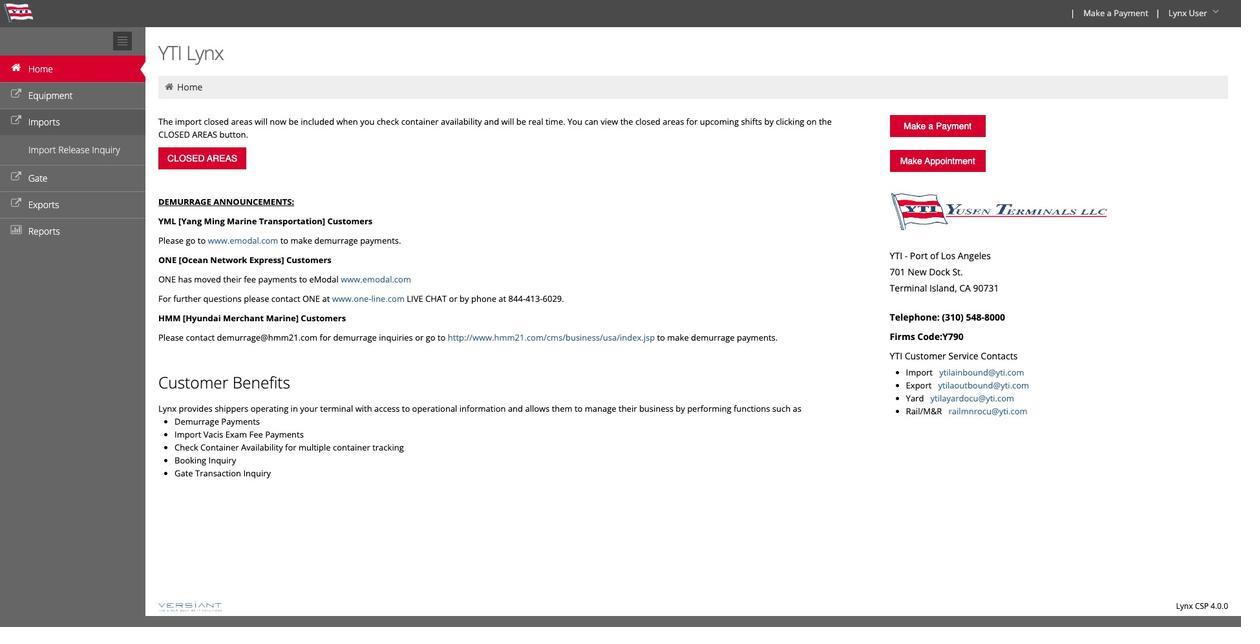 Task type: vqa. For each thing, say whether or not it's contained in the screenshot.
Hmm [Hyundai Merchant Marine] Customers
yes



Task type: describe. For each thing, give the bounding box(es) containing it.
announcements:
[[214, 196, 294, 208]]

check
[[377, 116, 399, 127]]

yard
[[907, 393, 925, 404]]

0 horizontal spatial www.emodal.com
[[208, 235, 278, 246]]

by inside lynx provides shippers operating in your terminal with access to operational information and allows them to manage their business by performing functions such as demurrage payments import vacis exam fee payments check container availability for multiple container tracking booking inquiry gate transaction inquiry
[[676, 403, 685, 415]]

yti customer service contacts
[[890, 350, 1018, 362]]

1 vertical spatial www.emodal.com
[[341, 274, 411, 285]]

844-
[[509, 293, 526, 305]]

with
[[356, 403, 372, 415]]

manage
[[585, 403, 617, 415]]

1 vertical spatial home image
[[164, 82, 175, 91]]

of
[[931, 250, 939, 262]]

external link image for gate
[[10, 173, 23, 182]]

1 vertical spatial payments.
[[737, 332, 778, 343]]

yti for yti customer service contacts
[[890, 350, 903, 362]]

angle down image
[[1210, 7, 1223, 16]]

performing
[[688, 403, 732, 415]]

gate inside lynx provides shippers operating in your terminal with access to operational information and allows them to manage their business by performing functions such as demurrage payments import vacis exam fee payments check container availability for multiple container tracking booking inquiry gate transaction inquiry
[[175, 468, 193, 479]]

exam
[[226, 429, 247, 440]]

www.emodal.com link for to make demurrage payments.
[[208, 235, 278, 246]]

90731
[[974, 282, 1000, 294]]

1 horizontal spatial payment
[[1115, 7, 1149, 19]]

shippers
[[215, 403, 249, 415]]

csp
[[1196, 601, 1210, 612]]

for inside the import closed areas will now be included when you check container availability and will be real time.  you can view the closed areas for upcoming shifts by clicking on the closed areas button.
[[687, 116, 698, 127]]

exports
[[28, 199, 59, 211]]

2 will from the left
[[502, 116, 514, 127]]

hmm
[[158, 312, 181, 324]]

such
[[773, 403, 791, 415]]

access
[[374, 403, 400, 415]]

1 horizontal spatial make a payment link
[[1078, 0, 1154, 27]]

customers for one [ocean network express] customers
[[287, 254, 332, 266]]

when
[[337, 116, 358, 127]]

0 vertical spatial make
[[291, 235, 312, 246]]

yml [yang ming marine transportation] customers
[[158, 215, 373, 227]]

demurrage@hmm21.com
[[217, 332, 318, 343]]

your
[[300, 403, 318, 415]]

import for import
[[907, 367, 938, 378]]

code:y790
[[918, 331, 964, 343]]

2 areas from the left
[[663, 116, 685, 127]]

release
[[58, 144, 90, 156]]

in
[[291, 403, 298, 415]]

gate link
[[0, 165, 146, 191]]

user
[[1190, 7, 1208, 19]]

4.0.0
[[1212, 601, 1229, 612]]

1 horizontal spatial for
[[320, 332, 331, 343]]

express]
[[250, 254, 284, 266]]

0 horizontal spatial make a payment link
[[890, 115, 986, 137]]

1 horizontal spatial inquiry
[[209, 455, 236, 466]]

angeles
[[958, 250, 991, 262]]

check
[[175, 442, 198, 453]]

one for one has moved their fee payments to emodal www.emodal.com
[[158, 274, 176, 285]]

make appointment
[[901, 156, 976, 166]]

ytilainbound@yti.com link
[[940, 367, 1025, 378]]

http://www.hmm21.com/cms/business/usa/index.jsp link
[[448, 332, 655, 343]]

information
[[460, 403, 506, 415]]

now
[[270, 116, 287, 127]]

availability
[[241, 442, 283, 453]]

external link image for imports
[[10, 116, 23, 125]]

548-
[[967, 311, 985, 323]]

shifts
[[741, 116, 763, 127]]

2 vertical spatial make
[[901, 156, 923, 166]]

operational
[[412, 403, 458, 415]]

service
[[949, 350, 979, 362]]

los
[[942, 250, 956, 262]]

them
[[552, 403, 573, 415]]

chat
[[426, 293, 447, 305]]

import inside lynx provides shippers operating in your terminal with access to operational information and allows them to manage their business by performing functions such as demurrage payments import vacis exam fee payments check container availability for multiple container tracking booking inquiry gate transaction inquiry
[[175, 429, 201, 440]]

the import closed areas will now be included when you check container availability and will be real time.  you can view the closed areas for upcoming shifts by clicking on the closed areas button.
[[158, 116, 832, 140]]

0 vertical spatial customers
[[328, 215, 373, 227]]

terminal
[[320, 403, 353, 415]]

import release inquiry
[[28, 144, 120, 156]]

1 at from the left
[[322, 293, 330, 305]]

ytilayardocu@yti.com link
[[931, 393, 1015, 404]]

http://www.hmm21.com/cms/business/usa/index.jsp
[[448, 332, 655, 343]]

you
[[568, 116, 583, 127]]

upcoming
[[700, 116, 739, 127]]

their inside lynx provides shippers operating in your terminal with access to operational information and allows them to manage their business by performing functions such as demurrage payments import vacis exam fee payments check container availability for multiple container tracking booking inquiry gate transaction inquiry
[[619, 403, 637, 415]]

2 vertical spatial one
[[303, 293, 320, 305]]

telephone:
[[890, 311, 940, 323]]

1 horizontal spatial contact
[[272, 293, 300, 305]]

reports
[[28, 225, 60, 237]]

you
[[360, 116, 375, 127]]

1 be from the left
[[289, 116, 299, 127]]

phone
[[471, 293, 497, 305]]

ca
[[960, 282, 971, 294]]

external link image for exports
[[10, 199, 23, 208]]

can
[[585, 116, 599, 127]]

demurrage announcements:
[[158, 196, 294, 208]]

allows
[[525, 403, 550, 415]]

imports
[[28, 116, 60, 128]]

0 vertical spatial go
[[186, 235, 196, 246]]

dock
[[930, 266, 951, 278]]

1 vertical spatial contact
[[186, 332, 215, 343]]

please for please go to
[[158, 235, 184, 246]]

reports link
[[0, 218, 146, 244]]

external link image for equipment
[[10, 90, 23, 99]]

rail/m&r
[[907, 406, 943, 417]]

www.emodal.com link for one has moved their fee payments to emodal www.emodal.com
[[341, 274, 411, 285]]

1 vertical spatial or
[[415, 332, 424, 343]]

tracking
[[373, 442, 404, 453]]

0 horizontal spatial customer
[[158, 372, 229, 393]]

[hyundai
[[183, 312, 221, 324]]

for
[[158, 293, 171, 305]]

1 vertical spatial make
[[668, 332, 689, 343]]

vacis
[[204, 429, 223, 440]]

0 horizontal spatial payments.
[[360, 235, 401, 246]]

further
[[173, 293, 201, 305]]

firms code:y790
[[890, 331, 964, 343]]

1 vertical spatial a
[[929, 121, 934, 131]]

2 | from the left
[[1156, 7, 1161, 19]]

island,
[[930, 282, 958, 294]]

6029.
[[543, 293, 564, 305]]

availability
[[441, 116, 482, 127]]

0 vertical spatial make
[[1084, 7, 1106, 19]]

0 vertical spatial or
[[449, 293, 458, 305]]

make appointment link
[[890, 150, 986, 172]]

gate inside gate "link"
[[28, 172, 48, 184]]

versiant image
[[158, 602, 222, 612]]

0 vertical spatial a
[[1108, 7, 1112, 19]]

1 vertical spatial payments
[[265, 429, 304, 440]]



Task type: locate. For each thing, give the bounding box(es) containing it.
closed up areas
[[204, 116, 229, 127]]

None submit
[[158, 147, 247, 169]]

external link image up bar chart icon
[[10, 199, 23, 208]]

external link image left imports
[[10, 116, 23, 125]]

the right on
[[819, 116, 832, 127]]

please for please contact demurrage@hmm21.com for demurrage inquiries or go to
[[158, 332, 184, 343]]

terminal
[[890, 282, 928, 294]]

1 vertical spatial www.emodal.com link
[[341, 274, 411, 285]]

booking
[[175, 455, 206, 466]]

at left 844-
[[499, 293, 507, 305]]

customer benefits
[[158, 372, 290, 393]]

new
[[908, 266, 927, 278]]

for inside lynx provides shippers operating in your terminal with access to operational information and allows them to manage their business by performing functions such as demurrage payments import vacis exam fee payments check container availability for multiple container tracking booking inquiry gate transaction inquiry
[[285, 442, 297, 453]]

imports link
[[0, 109, 146, 135]]

0 vertical spatial contact
[[272, 293, 300, 305]]

operating
[[251, 403, 289, 415]]

1 horizontal spatial home link
[[177, 81, 203, 93]]

equipment
[[28, 89, 73, 102]]

payments up availability
[[265, 429, 304, 440]]

ytilaoutbound@yti.com
[[939, 380, 1030, 391]]

demurrage
[[175, 416, 219, 428]]

1 vertical spatial please
[[158, 332, 184, 343]]

please
[[244, 293, 269, 305]]

or
[[449, 293, 458, 305], [415, 332, 424, 343]]

container right 'check'
[[402, 116, 439, 127]]

ytilaoutbound@yti.com link
[[939, 380, 1030, 391]]

customers for hmm [hyundai merchant marine] customers
[[301, 312, 346, 324]]

inquiry down the container
[[209, 455, 236, 466]]

www.emodal.com link
[[208, 235, 278, 246], [341, 274, 411, 285]]

customer
[[905, 350, 947, 362], [158, 372, 229, 393]]

by right the shifts
[[765, 116, 774, 127]]

inquiries
[[379, 332, 413, 343]]

1 please from the top
[[158, 235, 184, 246]]

home link down yti lynx
[[177, 81, 203, 93]]

closed right view
[[636, 116, 661, 127]]

import for import release inquiry
[[28, 144, 56, 156]]

0 horizontal spatial go
[[186, 235, 196, 246]]

external link image inside gate "link"
[[10, 173, 23, 182]]

1 vertical spatial payment
[[936, 121, 972, 131]]

yti inside yti - port of los angeles 701 new dock st. terminal island, ca 90731
[[890, 250, 903, 262]]

1 horizontal spatial by
[[676, 403, 685, 415]]

2 be from the left
[[517, 116, 527, 127]]

home link up equipment
[[0, 56, 146, 82]]

multiple
[[299, 442, 331, 453]]

1 vertical spatial gate
[[175, 468, 193, 479]]

home down yti lynx
[[177, 81, 203, 93]]

0 horizontal spatial inquiry
[[92, 144, 120, 156]]

lynx user link
[[1163, 0, 1228, 27]]

www.one-line.com link
[[332, 293, 405, 305]]

1 external link image from the top
[[10, 90, 23, 99]]

railmnrocu@yti.com
[[949, 406, 1028, 417]]

at down emodal
[[322, 293, 330, 305]]

2 vertical spatial customers
[[301, 312, 346, 324]]

2 horizontal spatial by
[[765, 116, 774, 127]]

1 horizontal spatial be
[[517, 116, 527, 127]]

exports link
[[0, 191, 146, 218]]

please
[[158, 235, 184, 246], [158, 332, 184, 343]]

1 closed from the left
[[204, 116, 229, 127]]

benefits
[[233, 372, 290, 393]]

0 horizontal spatial payment
[[936, 121, 972, 131]]

import
[[28, 144, 56, 156], [907, 367, 938, 378], [175, 429, 201, 440]]

[ocean
[[179, 254, 208, 266]]

lynx for lynx csp 4.0.0
[[1177, 601, 1194, 612]]

lynx provides shippers operating in your terminal with access to operational information and allows them to manage their business by performing functions such as demurrage payments import vacis exam fee payments check container availability for multiple container tracking booking inquiry gate transaction inquiry
[[158, 403, 802, 479]]

0 vertical spatial payments.
[[360, 235, 401, 246]]

make a payment link
[[1078, 0, 1154, 27], [890, 115, 986, 137]]

for left multiple at bottom left
[[285, 442, 297, 453]]

their right manage
[[619, 403, 637, 415]]

hmm [hyundai merchant marine] customers
[[158, 312, 346, 324]]

import up "export"
[[907, 367, 938, 378]]

2 horizontal spatial inquiry
[[243, 468, 271, 479]]

or right chat
[[449, 293, 458, 305]]

8000
[[985, 311, 1006, 323]]

the
[[621, 116, 634, 127], [819, 116, 832, 127]]

import up check
[[175, 429, 201, 440]]

0 vertical spatial yti
[[158, 39, 182, 66]]

view
[[601, 116, 619, 127]]

external link image up bar chart icon
[[10, 173, 23, 182]]

payments
[[258, 274, 297, 285]]

and right the availability
[[484, 116, 499, 127]]

1 horizontal spatial will
[[502, 116, 514, 127]]

one
[[158, 254, 177, 266], [158, 274, 176, 285], [303, 293, 320, 305]]

merchant
[[223, 312, 264, 324]]

go right inquiries
[[426, 332, 436, 343]]

0 vertical spatial home
[[28, 63, 53, 75]]

1 horizontal spatial at
[[499, 293, 507, 305]]

the right view
[[621, 116, 634, 127]]

external link image left equipment
[[10, 90, 23, 99]]

0 horizontal spatial home
[[28, 63, 53, 75]]

be left real
[[517, 116, 527, 127]]

|
[[1071, 7, 1076, 19], [1156, 7, 1161, 19]]

lynx for lynx provides shippers operating in your terminal with access to operational information and allows them to manage their business by performing functions such as demurrage payments import vacis exam fee payments check container availability for multiple container tracking booking inquiry gate transaction inquiry
[[158, 403, 177, 415]]

for left upcoming
[[687, 116, 698, 127]]

payments up the exam
[[221, 416, 260, 428]]

1 vertical spatial yti
[[890, 250, 903, 262]]

and inside the import closed areas will now be included when you check container availability and will be real time.  you can view the closed areas for upcoming shifts by clicking on the closed areas button.
[[484, 116, 499, 127]]

at
[[322, 293, 330, 305], [499, 293, 507, 305]]

0 horizontal spatial home link
[[0, 56, 146, 82]]

external link image inside equipment link
[[10, 90, 23, 99]]

2 the from the left
[[819, 116, 832, 127]]

bar chart image
[[10, 226, 23, 235]]

customers up emodal
[[287, 254, 332, 266]]

their left fee
[[223, 274, 242, 285]]

1 | from the left
[[1071, 7, 1076, 19]]

by right business
[[676, 403, 685, 415]]

0 vertical spatial payments
[[221, 416, 260, 428]]

1 vertical spatial go
[[426, 332, 436, 343]]

and
[[484, 116, 499, 127], [508, 403, 523, 415]]

2 vertical spatial for
[[285, 442, 297, 453]]

701
[[890, 266, 906, 278]]

will left now
[[255, 116, 268, 127]]

2 please from the top
[[158, 332, 184, 343]]

(310)
[[943, 311, 964, 323]]

lynx csp 4.0.0
[[1177, 601, 1229, 612]]

1 vertical spatial external link image
[[10, 199, 23, 208]]

import
[[175, 116, 202, 127]]

import down imports
[[28, 144, 56, 156]]

will left real
[[502, 116, 514, 127]]

1 horizontal spatial |
[[1156, 7, 1161, 19]]

one for one [ocean network express] customers
[[158, 254, 177, 266]]

home link
[[0, 56, 146, 82], [177, 81, 203, 93]]

functions
[[734, 403, 771, 415]]

0 horizontal spatial at
[[322, 293, 330, 305]]

customers down www.one-
[[301, 312, 346, 324]]

live
[[407, 293, 423, 305]]

export
[[907, 380, 932, 391]]

0 vertical spatial and
[[484, 116, 499, 127]]

transaction
[[195, 468, 241, 479]]

external link image
[[10, 90, 23, 99], [10, 199, 23, 208]]

1 vertical spatial make a payment
[[904, 121, 972, 131]]

contact down one has moved their fee payments to emodal www.emodal.com
[[272, 293, 300, 305]]

1 vertical spatial make
[[904, 121, 926, 131]]

one left the has in the top left of the page
[[158, 274, 176, 285]]

0 vertical spatial www.emodal.com
[[208, 235, 278, 246]]

1 horizontal spatial container
[[402, 116, 439, 127]]

www.emodal.com down the marine
[[208, 235, 278, 246]]

1 horizontal spatial make
[[668, 332, 689, 343]]

on
[[807, 116, 817, 127]]

container inside the import closed areas will now be included when you check container availability and will be real time.  you can view the closed areas for upcoming shifts by clicking on the closed areas button.
[[402, 116, 439, 127]]

as
[[793, 403, 802, 415]]

for down for further questions please contact one at www.one-line.com live chat or by phone at 844-413-6029.
[[320, 332, 331, 343]]

closed
[[158, 129, 190, 140]]

be right now
[[289, 116, 299, 127]]

1 vertical spatial one
[[158, 274, 176, 285]]

2 horizontal spatial for
[[687, 116, 698, 127]]

questions
[[203, 293, 242, 305]]

0 vertical spatial external link image
[[10, 116, 23, 125]]

2 vertical spatial inquiry
[[243, 468, 271, 479]]

payment left 'lynx user'
[[1115, 7, 1149, 19]]

0 vertical spatial make a payment
[[1084, 7, 1149, 19]]

0 horizontal spatial import
[[28, 144, 56, 156]]

www.emodal.com link up 'www.one-line.com' link
[[341, 274, 411, 285]]

inquiry down availability
[[243, 468, 271, 479]]

telephone: (310) 548-8000
[[890, 311, 1006, 323]]

0 horizontal spatial container
[[333, 442, 370, 453]]

payments
[[221, 416, 260, 428], [265, 429, 304, 440]]

1 external link image from the top
[[10, 116, 23, 125]]

fee
[[244, 274, 256, 285]]

clicking
[[776, 116, 805, 127]]

0 horizontal spatial the
[[621, 116, 634, 127]]

gate
[[28, 172, 48, 184], [175, 468, 193, 479]]

0 horizontal spatial contact
[[186, 332, 215, 343]]

areas
[[192, 129, 217, 140]]

home up equipment
[[28, 63, 53, 75]]

0 vertical spatial for
[[687, 116, 698, 127]]

1 vertical spatial home
[[177, 81, 203, 93]]

0 vertical spatial make a payment link
[[1078, 0, 1154, 27]]

home image up equipment link
[[10, 63, 23, 72]]

1 horizontal spatial home
[[177, 81, 203, 93]]

firms
[[890, 331, 916, 343]]

0 horizontal spatial gate
[[28, 172, 48, 184]]

make
[[291, 235, 312, 246], [668, 332, 689, 343]]

0 vertical spatial import
[[28, 144, 56, 156]]

1 the from the left
[[621, 116, 634, 127]]

0 horizontal spatial closed
[[204, 116, 229, 127]]

1 horizontal spatial make a payment
[[1084, 7, 1149, 19]]

external link image
[[10, 116, 23, 125], [10, 173, 23, 182]]

1 vertical spatial make a payment link
[[890, 115, 986, 137]]

please down the hmm
[[158, 332, 184, 343]]

0 vertical spatial their
[[223, 274, 242, 285]]

0 vertical spatial payment
[[1115, 7, 1149, 19]]

container left tracking
[[333, 442, 370, 453]]

www.emodal.com link down the marine
[[208, 235, 278, 246]]

customer down firms code:y790
[[905, 350, 947, 362]]

yti - port of los angeles 701 new dock st. terminal island, ca 90731
[[890, 250, 1000, 294]]

has
[[178, 274, 192, 285]]

0 horizontal spatial a
[[929, 121, 934, 131]]

home image up the
[[164, 82, 175, 91]]

0 horizontal spatial www.emodal.com link
[[208, 235, 278, 246]]

and inside lynx provides shippers operating in your terminal with access to operational information and allows them to manage their business by performing functions such as demurrage payments import vacis exam fee payments check container availability for multiple container tracking booking inquiry gate transaction inquiry
[[508, 403, 523, 415]]

import release inquiry link
[[0, 140, 146, 160]]

by inside the import closed areas will now be included when you check container availability and will be real time.  you can view the closed areas for upcoming shifts by clicking on the closed areas button.
[[765, 116, 774, 127]]

areas up button.
[[231, 116, 253, 127]]

2 vertical spatial by
[[676, 403, 685, 415]]

0 horizontal spatial areas
[[231, 116, 253, 127]]

1 vertical spatial inquiry
[[209, 455, 236, 466]]

business
[[640, 403, 674, 415]]

one left [ocean
[[158, 254, 177, 266]]

1 areas from the left
[[231, 116, 253, 127]]

1 horizontal spatial customer
[[905, 350, 947, 362]]

1 vertical spatial and
[[508, 403, 523, 415]]

lynx inside lynx provides shippers operating in your terminal with access to operational information and allows them to manage their business by performing functions such as demurrage payments import vacis exam fee payments check container availability for multiple container tracking booking inquiry gate transaction inquiry
[[158, 403, 177, 415]]

2 external link image from the top
[[10, 173, 23, 182]]

0 horizontal spatial for
[[285, 442, 297, 453]]

1 horizontal spatial and
[[508, 403, 523, 415]]

lynx for lynx user
[[1169, 7, 1187, 19]]

1 horizontal spatial payments.
[[737, 332, 778, 343]]

customer up provides
[[158, 372, 229, 393]]

container inside lynx provides shippers operating in your terminal with access to operational information and allows them to manage their business by performing functions such as demurrage payments import vacis exam fee payments check container availability for multiple container tracking booking inquiry gate transaction inquiry
[[333, 442, 370, 453]]

and left allows at the bottom left
[[508, 403, 523, 415]]

0 horizontal spatial and
[[484, 116, 499, 127]]

fee
[[249, 429, 263, 440]]

by left "phone"
[[460, 293, 469, 305]]

customers right the transportation]
[[328, 215, 373, 227]]

2 external link image from the top
[[10, 199, 23, 208]]

ytilayardocu@yti.com
[[931, 393, 1015, 404]]

www.emodal.com
[[208, 235, 278, 246], [341, 274, 411, 285]]

button.
[[220, 129, 248, 140]]

payment up appointment
[[936, 121, 972, 131]]

emodal
[[309, 274, 339, 285]]

yti for yti - port of los angeles 701 new dock st. terminal island, ca 90731
[[890, 250, 903, 262]]

yti for yti lynx
[[158, 39, 182, 66]]

0 horizontal spatial by
[[460, 293, 469, 305]]

home image
[[10, 63, 23, 72], [164, 82, 175, 91]]

0 vertical spatial gate
[[28, 172, 48, 184]]

1 horizontal spatial areas
[[663, 116, 685, 127]]

0 vertical spatial one
[[158, 254, 177, 266]]

one down emodal
[[303, 293, 320, 305]]

1 horizontal spatial a
[[1108, 7, 1112, 19]]

will
[[255, 116, 268, 127], [502, 116, 514, 127]]

www.emodal.com up 'www.one-line.com' link
[[341, 274, 411, 285]]

1 will from the left
[[255, 116, 268, 127]]

import inside import release inquiry link
[[28, 144, 56, 156]]

0 horizontal spatial |
[[1071, 7, 1076, 19]]

0 horizontal spatial home image
[[10, 63, 23, 72]]

0 horizontal spatial payments
[[221, 416, 260, 428]]

or right inquiries
[[415, 332, 424, 343]]

export ytilaoutbound@yti.com yard ytilayardocu@yti.com rail/m&r railmnrocu@yti.com
[[907, 380, 1030, 417]]

1 horizontal spatial the
[[819, 116, 832, 127]]

go down [yang
[[186, 235, 196, 246]]

one has moved their fee payments to emodal www.emodal.com
[[158, 274, 411, 285]]

please down 'yml'
[[158, 235, 184, 246]]

1 vertical spatial customers
[[287, 254, 332, 266]]

2 at from the left
[[499, 293, 507, 305]]

external link image inside exports link
[[10, 199, 23, 208]]

marine]
[[266, 312, 299, 324]]

1 vertical spatial container
[[333, 442, 370, 453]]

areas left upcoming
[[663, 116, 685, 127]]

1 horizontal spatial www.emodal.com
[[341, 274, 411, 285]]

1 horizontal spatial closed
[[636, 116, 661, 127]]

equipment link
[[0, 82, 146, 109]]

demurrage
[[315, 235, 358, 246], [333, 332, 377, 343], [691, 332, 735, 343]]

2 closed from the left
[[636, 116, 661, 127]]

areas
[[231, 116, 253, 127], [663, 116, 685, 127]]

gate down booking
[[175, 468, 193, 479]]

0 vertical spatial customer
[[905, 350, 947, 362]]

external link image inside imports link
[[10, 116, 23, 125]]

one [ocean network express] customers
[[158, 254, 332, 266]]

2 horizontal spatial import
[[907, 367, 938, 378]]

gate up exports
[[28, 172, 48, 184]]

provides
[[179, 403, 213, 415]]

marine
[[227, 215, 257, 227]]

2 vertical spatial import
[[175, 429, 201, 440]]

customers
[[328, 215, 373, 227], [287, 254, 332, 266], [301, 312, 346, 324]]

1 vertical spatial by
[[460, 293, 469, 305]]

www.one-
[[332, 293, 372, 305]]

1 horizontal spatial home image
[[164, 82, 175, 91]]

inquiry right release
[[92, 144, 120, 156]]

contact down [hyundai
[[186, 332, 215, 343]]



